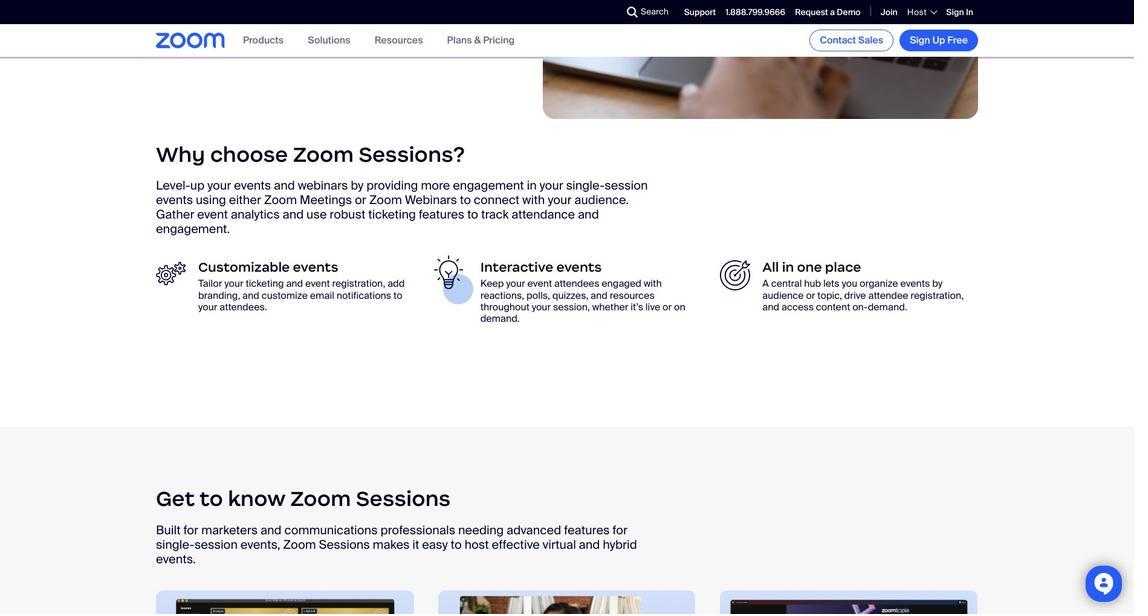 Task type: describe. For each thing, give the bounding box(es) containing it.
to left connect
[[460, 192, 471, 208]]

gather
[[156, 207, 194, 223]]

whether
[[592, 301, 628, 314]]

on-
[[853, 301, 868, 314]]

your down tailor
[[198, 301, 217, 314]]

why choose zoom sessions?
[[156, 141, 465, 168]]

your left session,
[[532, 301, 551, 314]]

single- inside built for marketers and communications professionals needing advanced features for single-session events, zoom sessions makes it easy to host effective virtual and hybrid events.
[[156, 537, 195, 553]]

polls,
[[527, 289, 550, 302]]

needing
[[458, 523, 504, 538]]

get to know zoom sessions
[[156, 486, 451, 513]]

branding,
[[198, 289, 240, 302]]

resources
[[610, 289, 655, 302]]

built
[[156, 523, 181, 538]]

email
[[310, 289, 334, 302]]

1.888.799.9666 link
[[726, 7, 785, 17]]

tailor
[[198, 278, 222, 290]]

pricing
[[483, 34, 515, 47]]

solutions button
[[308, 34, 350, 47]]

search image
[[627, 7, 638, 18]]

sessions inside built for marketers and communications professionals needing advanced features for single-session events, zoom sessions makes it easy to host effective virtual and hybrid events.
[[319, 537, 370, 553]]

marketers
[[201, 523, 258, 538]]

gears image
[[156, 261, 186, 288]]

engagement
[[453, 178, 524, 194]]

webinars
[[405, 192, 457, 208]]

and inside the all in one place a central hub lets you organize events by audience or topic, drive attendee registration, and access content on-demand.
[[763, 301, 779, 314]]

more
[[421, 178, 450, 194]]

sign for sign up free
[[910, 34, 930, 47]]

engagement.
[[156, 222, 230, 237]]

and down know
[[261, 523, 282, 538]]

event inside customizable events tailor your ticketing and event registration, add branding, and customize email notifications to your attendees.
[[305, 278, 330, 290]]

request a demo
[[795, 7, 861, 17]]

session inside level-up your events and webinars by providing more engagement in your single-session events using either zoom meetings or zoom webinars to connect with your audience. gather event analytics and use robust ticketing features to track attendance and engagement.
[[605, 178, 648, 194]]

zoom up communications
[[290, 486, 351, 513]]

events,
[[240, 537, 280, 553]]

sign for sign in
[[946, 7, 964, 17]]

event inside level-up your events and webinars by providing more engagement in your single-session events using either zoom meetings or zoom webinars to connect with your audience. gather event analytics and use robust ticketing features to track attendance and engagement.
[[197, 207, 228, 223]]

on
[[674, 301, 685, 314]]

meetings
[[300, 192, 352, 208]]

sign up free
[[910, 34, 968, 47]]

or for up
[[355, 192, 366, 208]]

events inside interactive events keep your event attendees engaged with reactions, polls, quizzes, and resources throughout your session, whether it's live or on demand.
[[556, 260, 602, 276]]

webinars
[[298, 178, 348, 194]]

access
[[782, 301, 814, 314]]

zoom right robust
[[369, 192, 402, 208]]

your right up
[[207, 178, 231, 194]]

sessions?
[[359, 141, 465, 168]]

join
[[881, 7, 898, 17]]

with inside interactive events keep your event attendees engaged with reactions, polls, quizzes, and resources throughout your session, whether it's live or on demand.
[[644, 278, 662, 290]]

&
[[474, 34, 481, 47]]

events up engagement. at the left top of the page
[[156, 192, 193, 208]]

host
[[465, 537, 489, 553]]

join link
[[881, 7, 898, 17]]

attendees
[[554, 278, 599, 290]]

or for events
[[663, 301, 672, 314]]

interactive events keep your event attendees engaged with reactions, polls, quizzes, and resources throughout your session, whether it's live or on demand.
[[480, 260, 685, 325]]

contact sales link
[[810, 30, 894, 51]]

hybrid
[[603, 537, 637, 553]]

analytics
[[231, 207, 280, 223]]

and left email
[[286, 278, 303, 290]]

event inside interactive events keep your event attendees engaged with reactions, polls, quizzes, and resources throughout your session, whether it's live or on demand.
[[528, 278, 552, 290]]

plans & pricing link
[[447, 34, 515, 47]]

built for marketers and communications professionals needing advanced features for single-session events, zoom sessions makes it easy to host effective virtual and hybrid events.
[[156, 523, 637, 567]]

you
[[842, 278, 858, 290]]

in inside level-up your events and webinars by providing more engagement in your single-session events using either zoom meetings or zoom webinars to connect with your audience. gather event analytics and use robust ticketing features to track attendance and engagement.
[[527, 178, 537, 194]]

all in one place a central hub lets you organize events by audience or topic, drive attendee registration, and access content on-demand.
[[763, 260, 964, 314]]

to inside built for marketers and communications professionals needing advanced features for single-session events, zoom sessions makes it easy to host effective virtual and hybrid events.
[[451, 537, 462, 553]]

sign in link
[[946, 7, 973, 17]]

customize
[[262, 289, 308, 302]]

virtual
[[543, 537, 576, 553]]

engaged
[[602, 278, 641, 290]]

demand. inside interactive events keep your event attendees engaged with reactions, polls, quizzes, and resources throughout your session, whether it's live or on demand.
[[480, 313, 520, 325]]

to left track
[[467, 207, 478, 223]]

solutions
[[308, 34, 350, 47]]

attendee
[[868, 289, 908, 302]]

easy
[[422, 537, 448, 553]]

plans & pricing
[[447, 34, 515, 47]]

session inside built for marketers and communications professionals needing advanced features for single-session events, zoom sessions makes it easy to host effective virtual and hybrid events.
[[195, 537, 238, 553]]

hub
[[804, 278, 821, 290]]

single- inside level-up your events and webinars by providing more engagement in your single-session events using either zoom meetings or zoom webinars to connect with your audience. gather event analytics and use robust ticketing features to track attendance and engagement.
[[566, 178, 605, 194]]

keep
[[480, 278, 504, 290]]

notifications
[[337, 289, 391, 302]]

zoom right either
[[264, 192, 297, 208]]

track
[[481, 207, 509, 223]]

host button
[[907, 7, 937, 18]]

central
[[771, 278, 802, 290]]

or inside the all in one place a central hub lets you organize events by audience or topic, drive attendee registration, and access content on-demand.
[[806, 289, 815, 302]]

customizable
[[198, 260, 290, 276]]

connect
[[474, 192, 520, 208]]

zoom logo image
[[156, 33, 225, 48]]

resources button
[[375, 34, 423, 47]]

ticketing inside level-up your events and webinars by providing more engagement in your single-session events using either zoom meetings or zoom webinars to connect with your audience. gather event analytics and use robust ticketing features to track attendance and engagement.
[[368, 207, 416, 223]]

sign up free link
[[900, 30, 978, 51]]

level-
[[156, 178, 190, 194]]

and right virtual
[[579, 537, 600, 553]]

quizzes,
[[552, 289, 588, 302]]

reactions,
[[480, 289, 524, 302]]

in inside the all in one place a central hub lets you organize events by audience or topic, drive attendee registration, and access content on-demand.
[[782, 260, 794, 276]]

registration, inside the all in one place a central hub lets you organize events by audience or topic, drive attendee registration, and access content on-demand.
[[911, 289, 964, 302]]

demo
[[837, 7, 861, 17]]



Task type: vqa. For each thing, say whether or not it's contained in the screenshot.
rooms
no



Task type: locate. For each thing, give the bounding box(es) containing it.
events right organize
[[901, 278, 930, 290]]

registration, inside customizable events tailor your ticketing and event registration, add branding, and customize email notifications to your attendees.
[[332, 278, 385, 290]]

arrow hitting bullseye image
[[720, 261, 751, 291]]

1 for from the left
[[183, 523, 198, 538]]

drive
[[844, 289, 866, 302]]

1 horizontal spatial sign
[[946, 7, 964, 17]]

and right quizzes,
[[591, 289, 608, 302]]

why
[[156, 141, 205, 168]]

0 vertical spatial in
[[527, 178, 537, 194]]

and down a on the right of the page
[[763, 301, 779, 314]]

1 horizontal spatial in
[[782, 260, 794, 276]]

a
[[830, 7, 835, 17]]

your
[[207, 178, 231, 194], [540, 178, 563, 194], [548, 192, 572, 208], [224, 278, 243, 290], [506, 278, 525, 290], [198, 301, 217, 314], [532, 301, 551, 314]]

to right get
[[199, 486, 223, 513]]

single- up attendance
[[566, 178, 605, 194]]

it
[[413, 537, 419, 553]]

with inside level-up your events and webinars by providing more engagement in your single-session events using either zoom meetings or zoom webinars to connect with your audience. gather event analytics and use robust ticketing features to track attendance and engagement.
[[522, 192, 545, 208]]

know
[[228, 486, 285, 513]]

your up attendance
[[540, 178, 563, 194]]

by
[[351, 178, 364, 194], [932, 278, 943, 290]]

1 horizontal spatial features
[[564, 523, 610, 538]]

with up live
[[644, 278, 662, 290]]

search
[[641, 6, 669, 17]]

and down customizable
[[243, 289, 259, 302]]

2 for from the left
[[613, 523, 628, 538]]

2 horizontal spatial or
[[806, 289, 815, 302]]

registration, left add
[[332, 278, 385, 290]]

by up robust
[[351, 178, 364, 194]]

choose
[[210, 141, 288, 168]]

with
[[522, 192, 545, 208], [644, 278, 662, 290]]

plans
[[447, 34, 472, 47]]

features down more
[[419, 207, 464, 223]]

to inside customizable events tailor your ticketing and event registration, add branding, and customize email notifications to your attendees.
[[394, 289, 402, 302]]

1 vertical spatial ticketing
[[246, 278, 284, 290]]

features inside level-up your events and webinars by providing more engagement in your single-session events using either zoom meetings or zoom webinars to connect with your audience. gather event analytics and use robust ticketing features to track attendance and engagement.
[[419, 207, 464, 223]]

audience.
[[575, 192, 629, 208]]

your down customizable
[[224, 278, 243, 290]]

demand. inside the all in one place a central hub lets you organize events by audience or topic, drive attendee registration, and access content on-demand.
[[868, 301, 907, 314]]

in up attendance
[[527, 178, 537, 194]]

1 horizontal spatial for
[[613, 523, 628, 538]]

demand. down reactions,
[[480, 313, 520, 325]]

event down up
[[197, 207, 228, 223]]

single-
[[566, 178, 605, 194], [156, 537, 195, 553]]

1 horizontal spatial session
[[605, 178, 648, 194]]

demand.
[[868, 301, 907, 314], [480, 313, 520, 325]]

0 vertical spatial by
[[351, 178, 364, 194]]

with right connect
[[522, 192, 545, 208]]

support link
[[684, 7, 716, 17]]

to left host
[[451, 537, 462, 553]]

place
[[825, 260, 861, 276]]

it's
[[631, 301, 643, 314]]

host
[[907, 7, 927, 18]]

and left webinars
[[274, 178, 295, 194]]

features right advanced
[[564, 523, 610, 538]]

1 vertical spatial session
[[195, 537, 238, 553]]

your left audience.
[[548, 192, 572, 208]]

0 vertical spatial sessions
[[356, 486, 451, 513]]

a
[[763, 278, 769, 290]]

1 horizontal spatial single-
[[566, 178, 605, 194]]

events inside customizable events tailor your ticketing and event registration, add branding, and customize email notifications to your attendees.
[[293, 260, 338, 276]]

0 horizontal spatial with
[[522, 192, 545, 208]]

events inside the all in one place a central hub lets you organize events by audience or topic, drive attendee registration, and access content on-demand.
[[901, 278, 930, 290]]

features inside built for marketers and communications professionals needing advanced features for single-session events, zoom sessions makes it easy to host effective virtual and hybrid events.
[[564, 523, 610, 538]]

1 horizontal spatial registration,
[[911, 289, 964, 302]]

professionals
[[381, 523, 455, 538]]

0 horizontal spatial registration,
[[332, 278, 385, 290]]

1 vertical spatial sign
[[910, 34, 930, 47]]

1 horizontal spatial by
[[932, 278, 943, 290]]

and left use
[[283, 207, 304, 223]]

0 horizontal spatial single-
[[156, 537, 195, 553]]

ticketing inside customizable events tailor your ticketing and event registration, add branding, and customize email notifications to your attendees.
[[246, 278, 284, 290]]

zoom right the events,
[[283, 537, 316, 553]]

live
[[646, 301, 660, 314]]

free
[[948, 34, 968, 47]]

ticketing down customizable
[[246, 278, 284, 290]]

attendees.
[[220, 301, 267, 314]]

lets
[[823, 278, 840, 290]]

sign
[[946, 7, 964, 17], [910, 34, 930, 47]]

sign in
[[946, 7, 973, 17]]

request a demo link
[[795, 7, 861, 17]]

up
[[190, 178, 205, 194]]

registration,
[[332, 278, 385, 290], [911, 289, 964, 302]]

your down the interactive
[[506, 278, 525, 290]]

0 horizontal spatial by
[[351, 178, 364, 194]]

1 horizontal spatial event
[[305, 278, 330, 290]]

event down the interactive
[[528, 278, 552, 290]]

in
[[966, 7, 973, 17]]

lightbulb image
[[433, 256, 464, 290]]

events up attendees
[[556, 260, 602, 276]]

events
[[234, 178, 271, 194], [156, 192, 193, 208], [293, 260, 338, 276], [556, 260, 602, 276], [901, 278, 930, 290]]

0 horizontal spatial features
[[419, 207, 464, 223]]

events up analytics
[[234, 178, 271, 194]]

by inside the all in one place a central hub lets you organize events by audience or topic, drive attendee registration, and access content on-demand.
[[932, 278, 943, 290]]

get
[[156, 486, 195, 513]]

0 horizontal spatial ticketing
[[246, 278, 284, 290]]

1 vertical spatial with
[[644, 278, 662, 290]]

0 vertical spatial session
[[605, 178, 648, 194]]

0 horizontal spatial in
[[527, 178, 537, 194]]

support
[[684, 7, 716, 17]]

sessions
[[356, 486, 451, 513], [319, 537, 370, 553]]

0 horizontal spatial sign
[[910, 34, 930, 47]]

sessions up professionals on the left bottom of the page
[[356, 486, 451, 513]]

None search field
[[583, 2, 630, 22]]

0 horizontal spatial or
[[355, 192, 366, 208]]

1 vertical spatial by
[[932, 278, 943, 290]]

attendance
[[512, 207, 575, 223]]

events.
[[156, 552, 196, 567]]

interactive
[[480, 260, 553, 276]]

1 horizontal spatial with
[[644, 278, 662, 290]]

features
[[419, 207, 464, 223], [564, 523, 610, 538]]

either
[[229, 192, 261, 208]]

search image
[[627, 7, 638, 18]]

1 horizontal spatial or
[[663, 301, 672, 314]]

1 vertical spatial single-
[[156, 537, 195, 553]]

and right attendance
[[578, 207, 599, 223]]

for
[[183, 523, 198, 538], [613, 523, 628, 538]]

0 vertical spatial single-
[[566, 178, 605, 194]]

throughout
[[480, 301, 530, 314]]

2 horizontal spatial event
[[528, 278, 552, 290]]

1 vertical spatial in
[[782, 260, 794, 276]]

event left notifications
[[305, 278, 330, 290]]

0 vertical spatial sign
[[946, 7, 964, 17]]

by inside level-up your events and webinars by providing more engagement in your single-session events using either zoom meetings or zoom webinars to connect with your audience. gather event analytics and use robust ticketing features to track attendance and engagement.
[[351, 178, 364, 194]]

by right attendee
[[932, 278, 943, 290]]

in up 'central'
[[782, 260, 794, 276]]

contact
[[820, 34, 856, 47]]

1.888.799.9666
[[726, 7, 785, 17]]

resources
[[375, 34, 423, 47]]

zoom
[[293, 141, 354, 168], [264, 192, 297, 208], [369, 192, 402, 208], [290, 486, 351, 513], [283, 537, 316, 553]]

use
[[307, 207, 327, 223]]

all
[[763, 260, 779, 276]]

0 vertical spatial features
[[419, 207, 464, 223]]

zoom inside built for marketers and communications professionals needing advanced features for single-session events, zoom sessions makes it easy to host effective virtual and hybrid events.
[[283, 537, 316, 553]]

in
[[527, 178, 537, 194], [782, 260, 794, 276]]

organize
[[860, 278, 898, 290]]

1 vertical spatial features
[[564, 523, 610, 538]]

or left "topic,"
[[806, 289, 815, 302]]

add
[[388, 278, 405, 290]]

or inside level-up your events and webinars by providing more engagement in your single-session events using either zoom meetings or zoom webinars to connect with your audience. gather event analytics and use robust ticketing features to track attendance and engagement.
[[355, 192, 366, 208]]

using
[[196, 192, 226, 208]]

advanced
[[507, 523, 561, 538]]

to
[[460, 192, 471, 208], [467, 207, 478, 223], [394, 289, 402, 302], [199, 486, 223, 513], [451, 537, 462, 553]]

robust
[[330, 207, 365, 223]]

or inside interactive events keep your event attendees engaged with reactions, polls, quizzes, and resources throughout your session, whether it's live or on demand.
[[663, 301, 672, 314]]

sessions left makes
[[319, 537, 370, 553]]

0 vertical spatial ticketing
[[368, 207, 416, 223]]

events up email
[[293, 260, 338, 276]]

to right notifications
[[394, 289, 402, 302]]

sign left in
[[946, 7, 964, 17]]

demand. down organize
[[868, 301, 907, 314]]

event
[[197, 207, 228, 223], [305, 278, 330, 290], [528, 278, 552, 290]]

products button
[[243, 34, 284, 47]]

level-up your events and webinars by providing more engagement in your single-session events using either zoom meetings or zoom webinars to connect with your audience. gather event analytics and use robust ticketing features to track attendance and engagement.
[[156, 178, 648, 237]]

and inside interactive events keep your event attendees engaged with reactions, polls, quizzes, and resources throughout your session, whether it's live or on demand.
[[591, 289, 608, 302]]

0 vertical spatial with
[[522, 192, 545, 208]]

0 horizontal spatial demand.
[[480, 313, 520, 325]]

sign left up
[[910, 34, 930, 47]]

1 horizontal spatial demand.
[[868, 301, 907, 314]]

zoom up webinars
[[293, 141, 354, 168]]

topic,
[[818, 289, 842, 302]]

or left on
[[663, 301, 672, 314]]

ticketing down providing
[[368, 207, 416, 223]]

0 horizontal spatial for
[[183, 523, 198, 538]]

ticketing
[[368, 207, 416, 223], [246, 278, 284, 290]]

0 horizontal spatial event
[[197, 207, 228, 223]]

1 vertical spatial sessions
[[319, 537, 370, 553]]

0 horizontal spatial session
[[195, 537, 238, 553]]

1 horizontal spatial ticketing
[[368, 207, 416, 223]]

effective
[[492, 537, 540, 553]]

communications
[[284, 523, 378, 538]]

one
[[797, 260, 822, 276]]

products
[[243, 34, 284, 47]]

request
[[795, 7, 828, 17]]

single- down get
[[156, 537, 195, 553]]

registration, right attendee
[[911, 289, 964, 302]]

session
[[605, 178, 648, 194], [195, 537, 238, 553]]

or right meetings
[[355, 192, 366, 208]]



